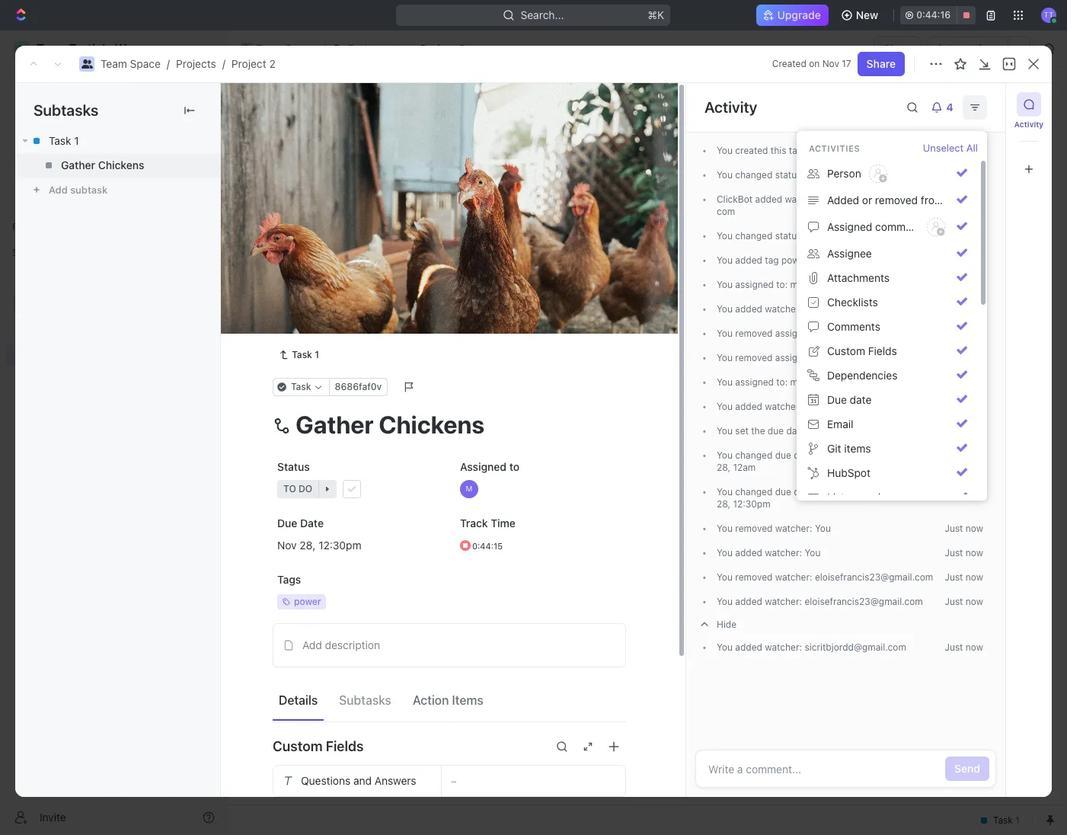 Task type: vqa. For each thing, say whether or not it's contained in the screenshot.


Task type: describe. For each thing, give the bounding box(es) containing it.
fields inside custom fields dropdown button
[[326, 739, 364, 755]]

4 mins from the top
[[963, 230, 984, 242]]

mariaaawilliams@gmail.com up dependencies
[[819, 352, 939, 363]]

gantt
[[517, 141, 546, 154]]

automations button
[[929, 37, 1008, 60]]

2 vertical spatial task 1
[[292, 349, 319, 360]]

0 horizontal spatial subtasks
[[34, 101, 98, 119]]

or
[[862, 193, 873, 206]]

you assigned to: mariaaawilliams@gmail.com for 10 mins
[[717, 279, 911, 290]]

set
[[736, 425, 749, 437]]

checklists button
[[803, 290, 974, 315]]

time
[[491, 516, 516, 529]]

2 10 from the top
[[951, 303, 961, 315]]

6 mins for you added watcher: mariaaawilliams@gmail.com
[[955, 401, 984, 412]]

from up power
[[805, 230, 825, 242]]

removed down the you added watcher: you
[[736, 571, 773, 583]]

questions
[[301, 774, 351, 787]]

, for , 12:30 pm
[[728, 498, 731, 510]]

just now for you removed watcher: eloisefrancis23@gmail.com
[[945, 571, 984, 583]]

just for you removed watcher: you
[[945, 523, 963, 534]]

from down "task"
[[805, 169, 825, 181]]

removed down ', 12:30 pm'
[[736, 523, 773, 534]]

add down calendar link at top
[[409, 215, 427, 226]]

0 vertical spatial do
[[875, 169, 887, 181]]

watcher: up the you added watcher: you
[[775, 523, 813, 534]]

watcher: down power
[[765, 303, 802, 315]]

0 horizontal spatial team space link
[[101, 57, 161, 70]]

team for team space / projects / project 2
[[101, 57, 127, 70]]

chickens
[[98, 158, 144, 171]]

watcher: left added
[[785, 194, 822, 205]]

1 mins from the top
[[963, 145, 984, 156]]

assigned to
[[460, 460, 520, 473]]

14 mins from the top
[[963, 486, 984, 498]]

custom fields button
[[273, 728, 626, 765]]

and
[[354, 774, 372, 787]]

changed status from for 55 mins
[[733, 230, 827, 242]]

list link
[[339, 137, 361, 158]]

upgrade
[[778, 8, 821, 21]]

Search tasks... text field
[[878, 173, 1030, 196]]

2 inside task sidebar content section
[[955, 486, 961, 498]]

28 up hubspot
[[858, 450, 869, 461]]

activities
[[809, 143, 861, 153]]

calendar link
[[386, 137, 434, 158]]

search button
[[806, 137, 866, 158]]

calendar
[[389, 141, 434, 154]]

attachments button
[[803, 266, 974, 290]]

unselect
[[923, 142, 964, 154]]

comments
[[876, 220, 927, 233]]

2 mins
[[955, 486, 984, 498]]

8686faf0v button
[[329, 378, 388, 396]]

28 left 12
[[717, 462, 728, 473]]

questions and answers
[[301, 774, 416, 787]]

due date button
[[803, 388, 974, 412]]

1 assignee: from the top
[[775, 328, 816, 339]]

1 you removed assignee: mariaaawilliams@gmail.com from the top
[[717, 328, 939, 339]]

3 changed from the top
[[736, 450, 773, 461]]

0:44:16
[[917, 9, 951, 21]]

watcher: down you removed watcher: you
[[765, 547, 802, 559]]

just now for you added watcher: sicritbjordd@gmail.com
[[945, 642, 984, 653]]

, for , 12 am
[[728, 462, 731, 473]]

1 horizontal spatial add task button
[[391, 212, 456, 230]]

share for share button on the right of 17
[[867, 57, 896, 70]]

unselect all
[[923, 142, 978, 154]]

date down you set the due date to nov 28
[[794, 450, 813, 461]]

watcher: down the you added watcher: eloisefrancis23@gmail.com
[[765, 642, 802, 653]]

0 vertical spatial add task button
[[948, 92, 1013, 117]]

, 12:30 pm
[[728, 498, 771, 510]]

2 vertical spatial add task button
[[300, 315, 358, 334]]

6 mins from the top
[[963, 279, 984, 290]]

hide button
[[696, 614, 997, 635]]

due for changed due date from nov 28 to
[[775, 486, 792, 498]]

9 mins from the top
[[963, 352, 984, 363]]

just for you added watcher: eloisefrancis23@gmail.com
[[945, 596, 963, 607]]

you added watcher: eloisefrancis23@gmail.com
[[717, 596, 923, 607]]

subtasks inside 'button'
[[339, 694, 391, 707]]

date up changed due date from nov 28
[[787, 425, 806, 437]]

0 vertical spatial due
[[768, 425, 784, 437]]

56 mins for added watcher:
[[949, 194, 984, 205]]

nov left 17
[[823, 58, 840, 69]]

assigned comments button
[[803, 213, 974, 242]]

dashboards link
[[6, 152, 221, 176]]

56 for changed status from
[[949, 169, 961, 181]]

share button down the new
[[875, 37, 922, 61]]

2 horizontal spatial user group image
[[242, 45, 252, 53]]

1 56 from the top
[[949, 145, 961, 156]]

table
[[462, 141, 489, 154]]

1 vertical spatial task 1
[[307, 265, 338, 278]]

4 mins
[[955, 450, 984, 461]]

email button
[[803, 412, 974, 437]]

1 10 mins from the top
[[951, 279, 984, 290]]

added or removed from list button
[[803, 188, 974, 213]]

list moved
[[827, 491, 881, 504]]

watcher: down the you added watcher: you
[[775, 571, 813, 583]]

now for you added watcher: eloisefrancis23@gmail.com
[[966, 596, 984, 607]]

you assigned to: mariaaawilliams@gmail.com for 6 mins
[[717, 376, 911, 388]]

complete to
[[836, 230, 894, 242]]

assigned for 10 mins
[[736, 279, 774, 290]]

comments
[[827, 320, 881, 333]]

track
[[460, 516, 488, 529]]

6 for you added watcher: mariaaawilliams@gmail.com
[[955, 401, 961, 412]]

28 down hubspot
[[858, 486, 869, 498]]

4 10 from the top
[[951, 352, 961, 363]]

1 horizontal spatial project 2
[[420, 42, 466, 55]]

56 mins for changed status from
[[949, 169, 984, 181]]

in
[[283, 215, 292, 226]]

6 mins for you assigned to: mariaaawilliams@gmail.com
[[955, 376, 984, 388]]

date down changed due date from nov 28
[[794, 486, 813, 498]]

home link
[[6, 74, 221, 98]]

due for changed due date from nov 28
[[775, 450, 792, 461]]

attachments
[[827, 271, 890, 284]]

the
[[751, 425, 765, 437]]

add down the task 2
[[307, 317, 327, 330]]

1 vertical spatial to do
[[903, 230, 931, 242]]

details button
[[273, 687, 324, 714]]

details
[[279, 694, 318, 707]]

power
[[782, 254, 808, 266]]

mariaaawilliams@gmail.com up email
[[805, 401, 925, 412]]

removed inside added or removed from list button
[[875, 193, 918, 206]]

to: for 10 mins
[[777, 279, 788, 290]]

eloisefrancis23@gmail.
[[825, 194, 929, 205]]

custom inside custom fields button
[[827, 344, 866, 357]]

eloisefrancis23@gmail.com for you removed watcher: eloisefrancis23@gmail.com
[[815, 571, 934, 583]]

action items button
[[407, 687, 490, 714]]

44 mins
[[949, 254, 984, 266]]

1 horizontal spatial team space link
[[237, 40, 320, 58]]

17
[[842, 58, 852, 69]]

4
[[955, 450, 961, 461]]

new
[[856, 8, 879, 21]]

0 horizontal spatial do
[[298, 360, 312, 372]]

hubspot
[[827, 466, 871, 479]]

subtasks button
[[333, 687, 398, 714]]

status for 55
[[775, 230, 802, 242]]

task
[[789, 145, 807, 156]]

tags
[[277, 573, 301, 586]]

1 button for 1
[[341, 264, 362, 279]]

2 mins from the top
[[963, 169, 984, 181]]

gather
[[61, 158, 95, 171]]

dashboards
[[37, 157, 96, 170]]

hubspot button
[[803, 461, 974, 485]]

due for due date
[[277, 516, 297, 529]]

nov 28 for pm
[[717, 486, 900, 510]]

1 horizontal spatial project 2 link
[[401, 40, 469, 58]]

1 horizontal spatial projects
[[348, 42, 388, 55]]

add description button
[[278, 633, 621, 657]]

mariaaawilliams@gmail.com up due date
[[791, 376, 911, 388]]

moved
[[848, 491, 881, 504]]

person
[[827, 167, 862, 180]]

on
[[809, 58, 820, 69]]

0 horizontal spatial projects link
[[176, 57, 216, 70]]

team space / projects / project 2
[[101, 57, 276, 70]]

mariaaawilliams@gmail.com up comments
[[805, 303, 925, 315]]

0 vertical spatial to do
[[859, 169, 887, 181]]

now for you removed watcher: eloisefrancis23@gmail.com
[[966, 571, 984, 583]]

docs
[[37, 131, 62, 144]]

you removed watcher: eloisefrancis23@gmail.com
[[717, 571, 934, 583]]

nov 28 for am
[[717, 450, 900, 473]]

just for you added watcher: you
[[945, 547, 963, 559]]

3 10 mins from the top
[[951, 328, 984, 339]]

custom fields inside button
[[827, 344, 897, 357]]

28 left "12:30" on the bottom
[[717, 498, 728, 510]]

created
[[772, 58, 807, 69]]

you created this task
[[717, 145, 807, 156]]

0 horizontal spatial project 2 link
[[232, 57, 276, 70]]

assignees
[[635, 178, 680, 190]]

assignees button
[[616, 175, 687, 194]]

just now for you added watcher: you
[[945, 547, 984, 559]]

nov down hubspot button
[[883, 486, 900, 498]]

1 10 from the top
[[951, 279, 961, 290]]

share button right 17
[[858, 52, 905, 76]]

items
[[844, 442, 871, 455]]

due date
[[827, 393, 872, 406]]

add left description
[[302, 638, 322, 651]]

home
[[37, 79, 66, 92]]

assigned for assigned comments
[[827, 220, 873, 233]]

28 up git items
[[839, 425, 851, 437]]

docs link
[[6, 126, 221, 150]]

1 button for 2
[[343, 290, 364, 306]]

1 horizontal spatial projects link
[[329, 40, 392, 58]]

hide button
[[785, 175, 817, 194]]

list for list moved
[[827, 491, 845, 504]]

0 vertical spatial task 1
[[49, 134, 79, 147]]

tag
[[765, 254, 779, 266]]

favorites button
[[6, 218, 58, 236]]

2 vertical spatial project
[[264, 91, 333, 116]]



Task type: locate. For each thing, give the bounding box(es) containing it.
4 changed from the top
[[736, 486, 773, 498]]

4 just from the top
[[945, 596, 963, 607]]

0 vertical spatial 1 button
[[341, 264, 362, 279]]

now for you added watcher: sicritbjordd@gmail.com
[[966, 642, 984, 653]]

changed status from up tag
[[733, 230, 827, 242]]

0 vertical spatial subtasks
[[34, 101, 98, 119]]

in progress
[[283, 215, 344, 226]]

0 horizontal spatial custom
[[273, 739, 323, 755]]

add task for the bottommost add task button
[[307, 317, 352, 330]]

nov 28 up the changed due date from nov 28 to
[[717, 450, 900, 473]]

2 you removed assignee: mariaaawilliams@gmail.com from the top
[[717, 352, 939, 363]]

now for you removed watcher: you
[[966, 523, 984, 534]]

custom fields inside dropdown button
[[273, 739, 364, 755]]

5
[[955, 425, 961, 437]]

5 just from the top
[[945, 642, 963, 653]]

1 vertical spatial activity
[[1015, 120, 1044, 129]]

list right "board"
[[342, 141, 361, 154]]

56 down unselect all on the top right
[[949, 169, 961, 181]]

7 mins from the top
[[963, 303, 984, 315]]

0 horizontal spatial to do
[[283, 360, 312, 372]]

changed up you added tag power
[[736, 230, 773, 242]]

0 horizontal spatial due
[[277, 516, 297, 529]]

1 status from the top
[[775, 169, 802, 181]]

you added watcher: mariaaawilliams@gmail.com up comments
[[717, 303, 925, 315]]

due left date
[[277, 516, 297, 529]]

1 you assigned to: mariaaawilliams@gmail.com from the top
[[717, 279, 911, 290]]

activity inside task sidebar content section
[[705, 98, 758, 116]]

assigned up assignee
[[827, 220, 873, 233]]

gantt link
[[514, 137, 546, 158]]

0 horizontal spatial task 1 link
[[15, 129, 220, 153]]

2 nov 28 from the top
[[717, 486, 900, 510]]

person button
[[803, 159, 974, 188]]

3 10 from the top
[[951, 328, 961, 339]]

removed up the the
[[736, 352, 773, 363]]

1 vertical spatial changed status from
[[733, 230, 827, 242]]

3 56 mins from the top
[[949, 194, 984, 205]]

4 just now from the top
[[945, 596, 984, 607]]

2 assignee: from the top
[[775, 352, 816, 363]]

share for share button below the new
[[884, 42, 913, 55]]

1 vertical spatial 56
[[949, 169, 961, 181]]

2 just from the top
[[945, 547, 963, 559]]

0 vertical spatial 56
[[949, 145, 961, 156]]

user group image inside sidebar 'navigation'
[[16, 299, 27, 308]]

4 10 mins from the top
[[951, 352, 984, 363]]

0 vertical spatial task 1 link
[[15, 129, 220, 153]]

eloisefrancis23@gmail. com
[[717, 194, 929, 217]]

share down new button
[[884, 42, 913, 55]]

2 just now from the top
[[945, 547, 984, 559]]

subtasks down description
[[339, 694, 391, 707]]

project 2 link
[[401, 40, 469, 58], [232, 57, 276, 70]]

subtasks
[[34, 101, 98, 119], [339, 694, 391, 707]]

1 vertical spatial assigned
[[736, 376, 774, 388]]

0 horizontal spatial assigned
[[460, 460, 507, 473]]

invite
[[40, 810, 66, 823]]

0 horizontal spatial projects
[[176, 57, 216, 70]]

1 vertical spatial 6
[[955, 401, 961, 412]]

add task button up all
[[948, 92, 1013, 117]]

1 horizontal spatial fields
[[868, 344, 897, 357]]

list up 55
[[947, 193, 965, 206]]

2
[[459, 42, 466, 55], [269, 57, 276, 70], [337, 91, 350, 116], [362, 215, 367, 226], [333, 291, 339, 304], [955, 486, 961, 498]]

you added watcher: mariaaawilliams@gmail.com for 6 mins
[[717, 401, 925, 412]]

nov
[[823, 58, 840, 69], [820, 425, 837, 437], [838, 450, 855, 461], [883, 450, 900, 461], [838, 486, 855, 498], [883, 486, 900, 498]]

status up power
[[775, 230, 802, 242]]

customize button
[[918, 137, 996, 158]]

removed up comments
[[875, 193, 918, 206]]

add task down calendar
[[409, 215, 450, 226]]

fields inside custom fields button
[[868, 344, 897, 357]]

project
[[420, 42, 456, 55], [232, 57, 266, 70], [264, 91, 333, 116]]

1 horizontal spatial do
[[875, 169, 887, 181]]

do down the task 2
[[298, 360, 312, 372]]

just for you removed watcher: eloisefrancis23@gmail.com
[[945, 571, 963, 583]]

date down dependencies
[[850, 393, 872, 406]]

1 vertical spatial hide
[[717, 619, 737, 630]]

0 vertical spatial 6 mins
[[955, 376, 984, 388]]

0 vertical spatial eloisefrancis23@gmail.com
[[815, 571, 934, 583]]

2 , from the top
[[728, 498, 731, 510]]

you added watcher: mariaaawilliams@gmail.com for 10 mins
[[717, 303, 925, 315]]

1 , from the top
[[728, 462, 731, 473]]

due for due date
[[827, 393, 847, 406]]

0 vertical spatial 6
[[955, 376, 961, 388]]

pm
[[757, 498, 771, 510]]

eloisefrancis23@gmail.com
[[815, 571, 934, 583], [805, 596, 923, 607]]

nov up git in the right of the page
[[820, 425, 837, 437]]

2 to: from the top
[[777, 376, 788, 388]]

3 now from the top
[[966, 571, 984, 583]]

custom fields up questions
[[273, 739, 364, 755]]

complete
[[839, 230, 880, 242]]

added watcher:
[[753, 194, 825, 205]]

1 vertical spatial due
[[277, 516, 297, 529]]

, left "12:30" on the bottom
[[728, 498, 731, 510]]

1 changed from the top
[[736, 169, 773, 181]]

2 vertical spatial user group image
[[16, 299, 27, 308]]

assigned up the the
[[736, 376, 774, 388]]

fields down the comments button
[[868, 344, 897, 357]]

git
[[827, 442, 842, 455]]

1 just now from the top
[[945, 523, 984, 534]]

list inside button
[[827, 491, 845, 504]]

space for team space / projects / project 2
[[130, 57, 161, 70]]

to do down the task 2
[[283, 360, 312, 372]]

assigned for assigned to
[[460, 460, 507, 473]]

custom down comments
[[827, 344, 866, 357]]

Edit task name text field
[[273, 410, 626, 439]]

activity inside task sidebar navigation tab list
[[1015, 120, 1044, 129]]

task 1 down the task 2
[[292, 349, 319, 360]]

2 vertical spatial list
[[827, 491, 845, 504]]

task sidebar navigation tab list
[[1013, 92, 1046, 181]]

add task down the task 2
[[307, 317, 352, 330]]

send
[[955, 762, 981, 775]]

2 6 from the top
[[955, 401, 961, 412]]

added
[[755, 194, 783, 205], [736, 254, 763, 266], [736, 303, 763, 315], [736, 401, 763, 412], [736, 547, 763, 559], [736, 596, 763, 607], [736, 642, 763, 653]]

search...
[[521, 8, 565, 21]]

you removed assignee: mariaaawilliams@gmail.com down checklists
[[717, 328, 939, 339]]

3 56 from the top
[[949, 194, 961, 205]]

project 2
[[420, 42, 466, 55], [264, 91, 355, 116]]

1 horizontal spatial activity
[[1015, 120, 1044, 129]]

0 horizontal spatial hide
[[717, 619, 737, 630]]

comments button
[[803, 315, 974, 339]]

0 vertical spatial custom fields
[[827, 344, 897, 357]]

mariaaawilliams@gmail.com
[[791, 279, 911, 290], [805, 303, 925, 315], [819, 328, 939, 339], [819, 352, 939, 363], [791, 376, 911, 388], [805, 401, 925, 412]]

changed
[[736, 169, 773, 181], [736, 230, 773, 242], [736, 450, 773, 461], [736, 486, 773, 498]]

0 horizontal spatial custom fields
[[273, 739, 364, 755]]

1 vertical spatial do
[[919, 230, 931, 242]]

1 vertical spatial you added watcher: mariaaawilliams@gmail.com
[[717, 401, 925, 412]]

1 button down progress
[[341, 264, 362, 279]]

1 vertical spatial to:
[[777, 376, 788, 388]]

due down you set the due date to nov 28
[[775, 450, 792, 461]]

added or removed from list
[[827, 193, 965, 206]]

space for team space
[[285, 42, 316, 55]]

progress
[[295, 215, 344, 226]]

created
[[736, 145, 768, 156]]

hide inside dropdown button
[[717, 619, 737, 630]]

1 vertical spatial add task button
[[391, 212, 456, 230]]

hide inside button
[[791, 178, 811, 190]]

2 changed status from from the top
[[733, 230, 827, 242]]

2 56 mins from the top
[[949, 169, 984, 181]]

tree inside sidebar 'navigation'
[[6, 265, 221, 471]]

2 you added watcher: mariaaawilliams@gmail.com from the top
[[717, 401, 925, 412]]

2 changed from the top
[[736, 230, 773, 242]]

2 vertical spatial 56 mins
[[949, 194, 984, 205]]

1 to: from the top
[[777, 279, 788, 290]]

2 6 mins from the top
[[955, 401, 984, 412]]

board
[[284, 141, 314, 154]]

1 horizontal spatial custom
[[827, 344, 866, 357]]

clickbot
[[717, 194, 753, 205]]

1 vertical spatial nov 28
[[717, 486, 900, 510]]

list down hubspot
[[827, 491, 845, 504]]

0 horizontal spatial activity
[[705, 98, 758, 116]]

task 1 up dashboards at the top of the page
[[49, 134, 79, 147]]

0 vertical spatial nov 28
[[717, 450, 900, 473]]

status
[[277, 460, 310, 473]]

1 vertical spatial 1 button
[[343, 290, 364, 306]]

12 mins from the top
[[963, 425, 984, 437]]

from up comments
[[921, 193, 944, 206]]

nov 28
[[717, 450, 900, 473], [717, 486, 900, 510]]

changed down created
[[736, 169, 773, 181]]

send button
[[946, 757, 990, 781]]

due up email
[[827, 393, 847, 406]]

0 vertical spatial project 2
[[420, 42, 466, 55]]

1 vertical spatial user group image
[[81, 59, 93, 69]]

1 horizontal spatial list
[[827, 491, 845, 504]]

share
[[884, 42, 913, 55], [867, 57, 896, 70]]

list for list
[[342, 141, 361, 154]]

fields up questions and answers
[[326, 739, 364, 755]]

2 horizontal spatial do
[[919, 230, 931, 242]]

55
[[949, 230, 961, 242]]

dependencies
[[827, 369, 898, 382]]

assigned inside button
[[827, 220, 873, 233]]

user group image up home link
[[81, 59, 93, 69]]

1 vertical spatial 56 mins
[[949, 169, 984, 181]]

3 just from the top
[[945, 571, 963, 583]]

0 vertical spatial assignee:
[[775, 328, 816, 339]]

nov down hubspot
[[838, 486, 855, 498]]

2 you assigned to: mariaaawilliams@gmail.com from the top
[[717, 376, 911, 388]]

just now for you added watcher: eloisefrancis23@gmail.com
[[945, 596, 984, 607]]

0:44:16 button
[[901, 6, 976, 24]]

changed status from for 56 mins
[[733, 169, 827, 181]]

2 assigned from the top
[[736, 376, 774, 388]]

5 mins from the top
[[963, 254, 984, 266]]

2 status from the top
[[775, 230, 802, 242]]

5 now from the top
[[966, 642, 984, 653]]

5 just now from the top
[[945, 642, 984, 653]]

0 vertical spatial changed status from
[[733, 169, 827, 181]]

2 10 mins from the top
[[951, 303, 984, 315]]

due up you removed watcher: you
[[775, 486, 792, 498]]

changed up the 'am'
[[736, 450, 773, 461]]

you added tag power
[[717, 254, 808, 266]]

1 horizontal spatial to do
[[859, 169, 887, 181]]

changed status from down the this
[[733, 169, 827, 181]]

add task button down the task 2
[[300, 315, 358, 334]]

2 vertical spatial add task
[[307, 317, 352, 330]]

56 left all
[[949, 145, 961, 156]]

list
[[342, 141, 361, 154], [947, 193, 965, 206], [827, 491, 845, 504]]

1 vertical spatial projects
[[176, 57, 216, 70]]

1 vertical spatial custom fields
[[273, 739, 364, 755]]

share button
[[875, 37, 922, 61], [858, 52, 905, 76]]

removed down you added tag power
[[736, 328, 773, 339]]

from for added or removed from list
[[921, 193, 944, 206]]

1 just from the top
[[945, 523, 963, 534]]

4 now from the top
[[966, 596, 984, 607]]

0 horizontal spatial user group image
[[16, 299, 27, 308]]

set value for questions and answers custom field image
[[451, 776, 616, 786]]

0 vertical spatial list
[[342, 141, 361, 154]]

custom fields button
[[803, 339, 974, 363]]

1 now from the top
[[966, 523, 984, 534]]

2 horizontal spatial add task
[[957, 98, 1003, 110]]

0 vertical spatial project
[[420, 42, 456, 55]]

assigned down you added tag power
[[736, 279, 774, 290]]

task 1 link down the task 2
[[273, 346, 325, 364]]

1 nov 28 from the top
[[717, 450, 900, 473]]

do left 55
[[919, 230, 931, 242]]

0 vertical spatial space
[[285, 42, 316, 55]]

mariaaawilliams@gmail.com down checklists button
[[819, 328, 939, 339]]

do
[[875, 169, 887, 181], [919, 230, 931, 242], [298, 360, 312, 372]]

6 for you assigned to: mariaaawilliams@gmail.com
[[955, 376, 961, 388]]

2 56 from the top
[[949, 169, 961, 181]]

56 up 55
[[949, 194, 961, 205]]

56 for added watcher:
[[949, 194, 961, 205]]

from for changed due date from nov 28 to
[[816, 486, 836, 498]]

0 vertical spatial hide
[[791, 178, 811, 190]]

1 56 mins from the top
[[949, 145, 984, 156]]

nov up hubspot
[[838, 450, 855, 461]]

due right the the
[[768, 425, 784, 437]]

add up customize
[[957, 98, 978, 110]]

1 horizontal spatial user group image
[[81, 59, 93, 69]]

watcher: down you removed watcher: eloisefrancis23@gmail.com
[[765, 596, 802, 607]]

from for changed due date from nov 28
[[816, 450, 836, 461]]

just now for you removed watcher: you
[[945, 523, 984, 534]]

add task button down calendar link at top
[[391, 212, 456, 230]]

projects link
[[329, 40, 392, 58], [176, 57, 216, 70]]

list moved button
[[803, 485, 974, 510]]

favorites
[[12, 221, 52, 232]]

, left 12
[[728, 462, 731, 473]]

1 changed status from from the top
[[733, 169, 827, 181]]

created on nov 17
[[772, 58, 852, 69]]

1 assigned from the top
[[736, 279, 774, 290]]

task 2
[[307, 291, 339, 304]]

mariaaawilliams@gmail.com up checklists
[[791, 279, 911, 290]]

0 vertical spatial custom
[[827, 344, 866, 357]]

due
[[768, 425, 784, 437], [775, 450, 792, 461], [775, 486, 792, 498]]

date inside button
[[850, 393, 872, 406]]

2 vertical spatial due
[[775, 486, 792, 498]]

1 vertical spatial task 1 link
[[273, 346, 325, 364]]

board link
[[281, 137, 314, 158]]

12:30
[[733, 498, 757, 510]]

you removed watcher: you
[[717, 523, 831, 534]]

0 horizontal spatial list
[[342, 141, 361, 154]]

0 horizontal spatial project 2
[[264, 91, 355, 116]]

just for you added watcher: sicritbjordd@gmail.com
[[945, 642, 963, 653]]

sicritbjordd@gmail.com
[[805, 642, 907, 653]]

custom up questions
[[273, 739, 323, 755]]

action items
[[413, 694, 484, 707]]

1 vertical spatial eloisefrancis23@gmail.com
[[805, 596, 923, 607]]

add task
[[957, 98, 1003, 110], [409, 215, 450, 226], [307, 317, 352, 330]]

10 mins from the top
[[963, 376, 984, 388]]

now for you added watcher: you
[[966, 547, 984, 559]]

now
[[966, 523, 984, 534], [966, 547, 984, 559], [966, 571, 984, 583], [966, 596, 984, 607], [966, 642, 984, 653]]

3 just now from the top
[[945, 571, 984, 583]]

0 vertical spatial activity
[[705, 98, 758, 116]]

custom inside custom fields dropdown button
[[273, 739, 323, 755]]

2 now from the top
[[966, 547, 984, 559]]

list inside button
[[947, 193, 965, 206]]

assigned for 6 mins
[[736, 376, 774, 388]]

11 mins from the top
[[963, 401, 984, 412]]

0 vertical spatial share
[[884, 42, 913, 55]]

assignee: left comments
[[775, 328, 816, 339]]

removed
[[875, 193, 918, 206], [736, 328, 773, 339], [736, 352, 773, 363], [736, 523, 773, 534], [736, 571, 773, 583]]

0 vertical spatial user group image
[[242, 45, 252, 53]]

custom fields
[[827, 344, 897, 357], [273, 739, 364, 755]]

add task for add task button to the top
[[957, 98, 1003, 110]]

1 vertical spatial team
[[101, 57, 127, 70]]

8 mins from the top
[[963, 328, 984, 339]]

1 vertical spatial add task
[[409, 215, 450, 226]]

0 vertical spatial you added watcher: mariaaawilliams@gmail.com
[[717, 303, 925, 315]]

assigned comments
[[827, 220, 927, 233]]

1 button right the task 2
[[343, 290, 364, 306]]

inbox link
[[6, 100, 221, 124]]

1 horizontal spatial hide
[[791, 178, 811, 190]]

1 horizontal spatial team
[[256, 42, 283, 55]]

, 12 am
[[728, 462, 756, 473]]

to: down tag
[[777, 279, 788, 290]]

sidebar navigation
[[0, 30, 228, 835]]

1 vertical spatial assigned
[[460, 460, 507, 473]]

watcher: up you set the due date to nov 28
[[765, 401, 802, 412]]

1 vertical spatial 6 mins
[[955, 401, 984, 412]]

answers
[[375, 774, 416, 787]]

1 horizontal spatial subtasks
[[339, 694, 391, 707]]

1 horizontal spatial task 1 link
[[273, 346, 325, 364]]

0 vertical spatial you removed assignee: mariaaawilliams@gmail.com
[[717, 328, 939, 339]]

task 1 link up chickens
[[15, 129, 220, 153]]

from inside added or removed from list button
[[921, 193, 944, 206]]

task
[[980, 98, 1003, 110], [49, 134, 71, 147], [429, 215, 450, 226], [307, 265, 330, 278], [307, 291, 330, 304], [330, 317, 352, 330], [292, 349, 312, 360]]

you removed assignee: mariaaawilliams@gmail.com up dependencies
[[717, 352, 939, 363]]

0 vertical spatial projects
[[348, 42, 388, 55]]

to do left 55
[[903, 230, 931, 242]]

⌘k
[[648, 8, 665, 21]]

1 vertical spatial status
[[775, 230, 802, 242]]

0 horizontal spatial space
[[130, 57, 161, 70]]

1 vertical spatial space
[[130, 57, 161, 70]]

gather chickens link
[[15, 153, 220, 178]]

2 vertical spatial 56
[[949, 194, 961, 205]]

assignee button
[[803, 242, 974, 266]]

to: for 6 mins
[[777, 376, 788, 388]]

status for 56
[[775, 169, 802, 181]]

status up added watcher:
[[775, 169, 802, 181]]

changed due date from nov 28 to
[[733, 486, 883, 498]]

subtasks down home
[[34, 101, 98, 119]]

action
[[413, 694, 449, 707]]

0 vertical spatial fields
[[868, 344, 897, 357]]

am
[[743, 462, 756, 473]]

added
[[827, 193, 860, 206]]

add task up all
[[957, 98, 1003, 110]]

1 6 from the top
[[955, 376, 961, 388]]

user group image
[[242, 45, 252, 53], [81, 59, 93, 69], [16, 299, 27, 308]]

team for team space
[[256, 42, 283, 55]]

tree
[[6, 265, 221, 471]]

2 vertical spatial do
[[298, 360, 312, 372]]

nov down email button
[[883, 450, 900, 461]]

task sidebar content section
[[686, 83, 1006, 797]]

1 vertical spatial assignee:
[[775, 352, 816, 363]]

you added watcher: you
[[717, 547, 821, 559]]

1
[[74, 134, 79, 147], [333, 265, 338, 278], [356, 265, 360, 277], [357, 292, 361, 303], [315, 349, 319, 360]]

1 vertical spatial custom
[[273, 739, 323, 755]]

due inside button
[[827, 393, 847, 406]]

user group image left the team space
[[242, 45, 252, 53]]

8686faf0v
[[335, 381, 382, 392]]

assignee
[[827, 247, 872, 260]]

0 horizontal spatial add task
[[307, 317, 352, 330]]

this
[[771, 145, 787, 156]]

changed up ', 12:30 pm'
[[736, 486, 773, 498]]

1 vertical spatial fields
[[326, 739, 364, 755]]

3 mins from the top
[[963, 194, 984, 205]]

eloisefrancis23@gmail.com for you added watcher: eloisefrancis23@gmail.com
[[805, 596, 923, 607]]

1 you added watcher: mariaaawilliams@gmail.com from the top
[[717, 303, 925, 315]]

task 1 up the task 2
[[307, 265, 338, 278]]

git items button
[[803, 437, 974, 461]]

you assigned to: mariaaawilliams@gmail.com down power
[[717, 279, 911, 290]]

from down hubspot
[[816, 486, 836, 498]]

1 vertical spatial project
[[232, 57, 266, 70]]

1 6 mins from the top
[[955, 376, 984, 388]]

13 mins from the top
[[963, 450, 984, 461]]

to do up the eloisefrancis23@gmail.
[[859, 169, 887, 181]]



